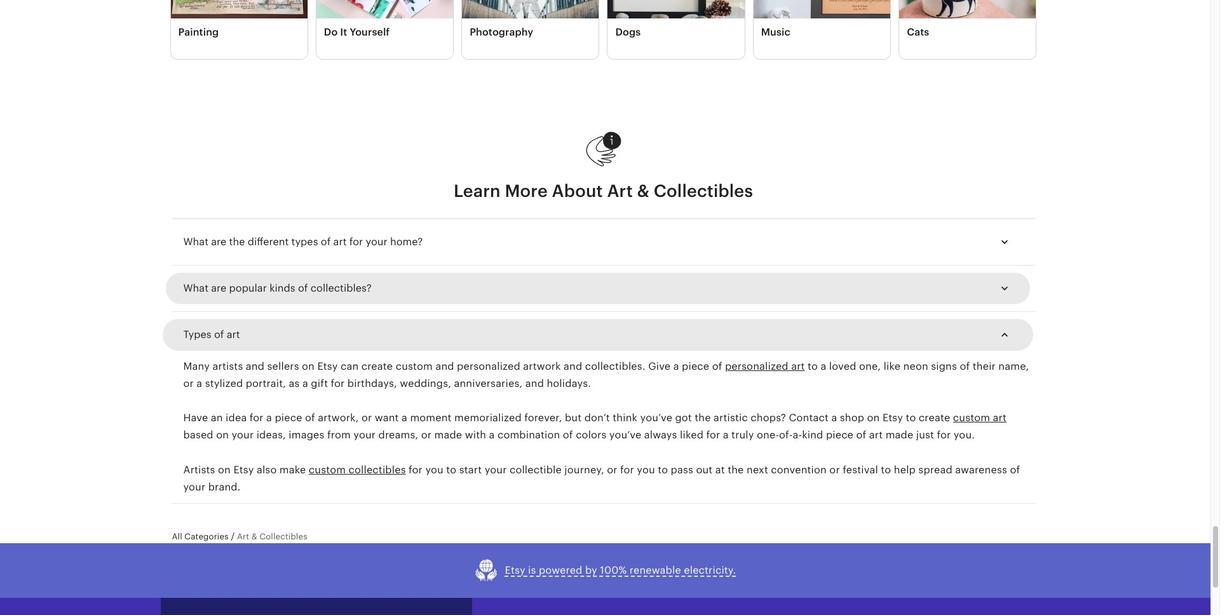 Task type: describe. For each thing, give the bounding box(es) containing it.
weddings,
[[400, 377, 451, 390]]

art for /
[[237, 532, 249, 542]]

anniversaries,
[[454, 377, 523, 390]]

music link
[[753, 0, 891, 60]]

for inside dropdown button
[[350, 236, 363, 248]]

a up the ideas,
[[266, 412, 272, 424]]

like
[[884, 360, 901, 372]]

portrait,
[[246, 377, 286, 390]]

out
[[696, 464, 713, 476]]

to inside have an idea for a piece of artwork, or want a moment memorialized forever, but don't think you've got the artistic chops? contact a shop on etsy to create custom art based on your ideas, images from your dreams, or made with a combination of colors you've always liked for a truly one-of-a-kind piece of art made just for you.
[[906, 412, 916, 424]]

2 personalized from the left
[[725, 360, 789, 372]]

liked
[[680, 429, 704, 441]]

with
[[465, 429, 486, 441]]

the inside have an idea for a piece of artwork, or want a moment memorialized forever, but don't think you've got the artistic chops? contact a shop on etsy to create custom art based on your ideas, images from your dreams, or made with a combination of colors you've always liked for a truly one-of-a-kind piece of art made just for you.
[[695, 412, 711, 424]]

for right idea
[[250, 412, 264, 424]]

images
[[289, 429, 325, 441]]

a left loved
[[821, 360, 827, 372]]

of down but
[[563, 429, 573, 441]]

what are the different types of art for your home? button
[[172, 227, 1024, 257]]

as
[[289, 377, 300, 390]]

of up images
[[305, 412, 315, 424]]

types
[[291, 236, 318, 248]]

photography link
[[462, 0, 600, 60]]

all categories / art & collectibles
[[172, 531, 307, 542]]

neon
[[904, 360, 929, 372]]

always
[[644, 429, 677, 441]]

music
[[761, 26, 791, 38]]

etsy up gift
[[317, 360, 338, 372]]

one,
[[859, 360, 881, 372]]

what are popular kinds of collectibles?
[[183, 282, 372, 294]]

photography
[[470, 26, 534, 38]]

by
[[585, 565, 598, 577]]

spread
[[919, 464, 953, 476]]

art down name, at the bottom right
[[993, 412, 1007, 424]]

1 vertical spatial you've
[[610, 429, 642, 441]]

many artists and sellers on etsy can create custom and personalized artwork and collectibles. give a piece of personalized art
[[183, 360, 805, 372]]

more
[[505, 181, 548, 201]]

on up brand.
[[218, 464, 231, 476]]

/
[[231, 531, 235, 542]]

think
[[613, 412, 638, 424]]

is
[[528, 565, 536, 577]]

all categories link
[[172, 531, 229, 542]]

2 made from the left
[[886, 429, 914, 441]]

of-
[[779, 429, 793, 441]]

a-
[[793, 429, 802, 441]]

artwork
[[523, 360, 561, 372]]

dogs
[[616, 26, 641, 38]]

etsy is powered by 100% renewable electricity.
[[505, 565, 736, 577]]

collectibles for learn more about art & collectibles
[[654, 181, 753, 201]]

dogs link
[[607, 0, 746, 60]]

moment
[[410, 412, 452, 424]]

from
[[327, 429, 351, 441]]

of right types in the bottom left of the page
[[214, 328, 224, 340]]

stylized
[[205, 377, 243, 390]]

of left personalized art link
[[712, 360, 723, 372]]

1 made from the left
[[435, 429, 462, 441]]

to left start at the left
[[446, 464, 457, 476]]

of down shop
[[857, 429, 867, 441]]

name,
[[999, 360, 1029, 372]]

all
[[172, 532, 182, 542]]

also
[[257, 464, 277, 476]]

it
[[340, 26, 347, 38]]

or left want
[[362, 412, 372, 424]]

are for the
[[211, 236, 227, 248]]

art for about
[[607, 181, 633, 201]]

2 horizontal spatial piece
[[826, 429, 854, 441]]

their
[[973, 360, 996, 372]]

tab panel containing what are the different types of art for your home?
[[172, 219, 1035, 504]]

powered
[[539, 565, 583, 577]]

for inside to a loved one, like neon signs of their name, or a stylized portrait, as a gift for birthdays, weddings, anniversaries, and holidays.
[[331, 377, 345, 390]]

based
[[183, 429, 213, 441]]

collectible
[[510, 464, 562, 476]]

gift
[[311, 377, 328, 390]]

a right give
[[674, 360, 679, 372]]

personalized art link
[[725, 360, 805, 372]]

collectibles?
[[311, 282, 372, 294]]

art inside types of art dropdown button
[[227, 328, 240, 340]]

don't
[[585, 412, 610, 424]]

footer element
[[472, 598, 1050, 615]]

journey,
[[565, 464, 604, 476]]

0 vertical spatial custom
[[396, 360, 433, 372]]

holidays.
[[547, 377, 591, 390]]

popular
[[229, 282, 267, 294]]

1 personalized from the left
[[457, 360, 521, 372]]

what are the different types of art for your home?
[[183, 236, 423, 248]]

colors
[[576, 429, 607, 441]]

a left truly
[[723, 429, 729, 441]]

forever,
[[525, 412, 562, 424]]

100%
[[600, 565, 627, 577]]

many
[[183, 360, 210, 372]]

a down many at left
[[197, 377, 202, 390]]

painting link
[[170, 0, 308, 60]]

learn
[[454, 181, 501, 201]]

signs
[[931, 360, 957, 372]]

to inside to a loved one, like neon signs of their name, or a stylized portrait, as a gift for birthdays, weddings, anniversaries, and holidays.
[[808, 360, 818, 372]]

of inside 'dropdown button'
[[298, 282, 308, 294]]

1 vertical spatial piece
[[275, 412, 302, 424]]

shop
[[840, 412, 865, 424]]

to a loved one, like neon signs of their name, or a stylized portrait, as a gift for birthdays, weddings, anniversaries, and holidays.
[[183, 360, 1029, 390]]

learn more about art & collectibles
[[454, 181, 753, 201]]

etsy inside have an idea for a piece of artwork, or want a moment memorialized forever, but don't think you've got the artistic chops? contact a shop on etsy to create custom art based on your ideas, images from your dreams, or made with a combination of colors you've always liked for a truly one-of-a-kind piece of art made just for you.
[[883, 412, 903, 424]]

can
[[341, 360, 359, 372]]



Task type: locate. For each thing, give the bounding box(es) containing it.
create inside have an idea for a piece of artwork, or want a moment memorialized forever, but don't think you've got the artistic chops? contact a shop on etsy to create custom art based on your ideas, images from your dreams, or made with a combination of colors you've always liked for a truly one-of-a-kind piece of art made just for you.
[[919, 412, 951, 424]]

one-
[[757, 429, 779, 441]]

create
[[362, 360, 393, 372], [919, 412, 951, 424]]

what inside what are popular kinds of collectibles? 'dropdown button'
[[183, 282, 209, 294]]

tab panel
[[172, 219, 1035, 504]]

1 horizontal spatial you
[[637, 464, 655, 476]]

you left start at the left
[[426, 464, 444, 476]]

combination
[[498, 429, 560, 441]]

do it yourself link
[[316, 0, 454, 60]]

create up 'just'
[[919, 412, 951, 424]]

the inside for you to start your collectible journey, or for you to pass out at the next convention or festival to help spread awareness of your brand.
[[728, 464, 744, 476]]

0 horizontal spatial custom
[[309, 464, 346, 476]]

custom right make
[[309, 464, 346, 476]]

or
[[183, 377, 194, 390], [362, 412, 372, 424], [421, 429, 432, 441], [607, 464, 618, 476], [830, 464, 840, 476]]

memorialized
[[455, 412, 522, 424]]

custom collectibles link
[[309, 464, 406, 476]]

0 vertical spatial create
[[362, 360, 393, 372]]

your right start at the left
[[485, 464, 507, 476]]

of right 'awareness'
[[1010, 464, 1020, 476]]

a left shop
[[832, 412, 837, 424]]

for right liked
[[707, 429, 720, 441]]

etsy right shop
[[883, 412, 903, 424]]

got
[[675, 412, 692, 424]]

1 vertical spatial art
[[237, 532, 249, 542]]

and inside to a loved one, like neon signs of their name, or a stylized portrait, as a gift for birthdays, weddings, anniversaries, and holidays.
[[526, 377, 544, 390]]

what are popular kinds of collectibles? button
[[172, 273, 1024, 304]]

piece right give
[[682, 360, 710, 372]]

or right journey,
[[607, 464, 618, 476]]

are inside 'dropdown button'
[[211, 282, 227, 294]]

or left festival
[[830, 464, 840, 476]]

made down moment
[[435, 429, 462, 441]]

the left different
[[229, 236, 245, 248]]

cats link
[[899, 0, 1037, 60]]

0 horizontal spatial create
[[362, 360, 393, 372]]

etsy left also
[[234, 464, 254, 476]]

collectibles.
[[585, 360, 646, 372]]

for up collectibles?
[[350, 236, 363, 248]]

1 vertical spatial custom
[[953, 412, 991, 424]]

truly
[[732, 429, 754, 441]]

or inside to a loved one, like neon signs of their name, or a stylized portrait, as a gift for birthdays, weddings, anniversaries, and holidays.
[[183, 377, 194, 390]]

your down artists
[[183, 481, 206, 493]]

& inside all categories / art & collectibles
[[252, 532, 257, 542]]

1 horizontal spatial art
[[607, 181, 633, 201]]

create up birthdays,
[[362, 360, 393, 372]]

2 you from the left
[[637, 464, 655, 476]]

of inside for you to start your collectible journey, or for you to pass out at the next convention or festival to help spread awareness of your brand.
[[1010, 464, 1020, 476]]

0 horizontal spatial piece
[[275, 412, 302, 424]]

& for about
[[637, 181, 650, 201]]

1 horizontal spatial made
[[886, 429, 914, 441]]

1 horizontal spatial collectibles
[[654, 181, 753, 201]]

next
[[747, 464, 769, 476]]

collectibles
[[349, 464, 406, 476]]

at
[[716, 464, 725, 476]]

what
[[183, 236, 209, 248], [183, 282, 209, 294]]

idea
[[226, 412, 247, 424]]

for right journey,
[[620, 464, 634, 476]]

to down neon
[[906, 412, 916, 424]]

0 vertical spatial are
[[211, 236, 227, 248]]

types of art button
[[172, 319, 1024, 350]]

1 vertical spatial create
[[919, 412, 951, 424]]

collectibles inside all categories / art & collectibles
[[260, 532, 307, 542]]

0 horizontal spatial art
[[237, 532, 249, 542]]

to left loved
[[808, 360, 818, 372]]

art
[[333, 236, 347, 248], [227, 328, 240, 340], [792, 360, 805, 372], [993, 412, 1007, 424], [869, 429, 883, 441]]

just
[[917, 429, 935, 441]]

to left help
[[881, 464, 891, 476]]

2 what from the top
[[183, 282, 209, 294]]

collectibles for all categories / art & collectibles
[[260, 532, 307, 542]]

about
[[552, 181, 603, 201]]

the inside dropdown button
[[229, 236, 245, 248]]

want
[[375, 412, 399, 424]]

loved
[[829, 360, 857, 372]]

art left loved
[[792, 360, 805, 372]]

the right "got"
[[695, 412, 711, 424]]

0 horizontal spatial collectibles
[[260, 532, 307, 542]]

you left pass
[[637, 464, 655, 476]]

start
[[459, 464, 482, 476]]

piece
[[682, 360, 710, 372], [275, 412, 302, 424], [826, 429, 854, 441]]

1 what from the top
[[183, 236, 209, 248]]

contact
[[789, 412, 829, 424]]

1 horizontal spatial piece
[[682, 360, 710, 372]]

custom
[[396, 360, 433, 372], [953, 412, 991, 424], [309, 464, 346, 476]]

on up gift
[[302, 360, 315, 372]]

types
[[183, 328, 211, 340]]

help
[[894, 464, 916, 476]]

on down an
[[216, 429, 229, 441]]

0 vertical spatial you've
[[640, 412, 673, 424]]

1 vertical spatial the
[[695, 412, 711, 424]]

of right kinds
[[298, 282, 308, 294]]

and up holidays.
[[564, 360, 583, 372]]

have
[[183, 412, 208, 424]]

home?
[[390, 236, 423, 248]]

& for /
[[252, 532, 257, 542]]

0 vertical spatial art
[[607, 181, 633, 201]]

the right "at"
[[728, 464, 744, 476]]

1 horizontal spatial &
[[637, 181, 650, 201]]

you've down 'think'
[[610, 429, 642, 441]]

are left different
[[211, 236, 227, 248]]

etsy
[[317, 360, 338, 372], [883, 412, 903, 424], [234, 464, 254, 476], [505, 565, 526, 577]]

0 vertical spatial the
[[229, 236, 245, 248]]

artistic
[[714, 412, 748, 424]]

sellers
[[267, 360, 299, 372]]

personalized up chops?
[[725, 360, 789, 372]]

yourself
[[350, 26, 390, 38]]

1 horizontal spatial personalized
[[725, 360, 789, 372]]

etsy left the is
[[505, 565, 526, 577]]

2 horizontal spatial custom
[[953, 412, 991, 424]]

1 are from the top
[[211, 236, 227, 248]]

your left the home?
[[366, 236, 388, 248]]

personalized up anniversaries,
[[457, 360, 521, 372]]

the
[[229, 236, 245, 248], [695, 412, 711, 424], [728, 464, 744, 476]]

personalized
[[457, 360, 521, 372], [725, 360, 789, 372]]

and up portrait,
[[246, 360, 265, 372]]

of inside to a loved one, like neon signs of their name, or a stylized portrait, as a gift for birthdays, weddings, anniversaries, and holidays.
[[960, 360, 970, 372]]

or down many at left
[[183, 377, 194, 390]]

electricity.
[[684, 565, 736, 577]]

on right shop
[[867, 412, 880, 424]]

artists
[[183, 464, 215, 476]]

but
[[565, 412, 582, 424]]

of
[[321, 236, 331, 248], [298, 282, 308, 294], [214, 328, 224, 340], [712, 360, 723, 372], [960, 360, 970, 372], [305, 412, 315, 424], [563, 429, 573, 441], [857, 429, 867, 441], [1010, 464, 1020, 476]]

do
[[324, 26, 338, 38]]

1 vertical spatial are
[[211, 282, 227, 294]]

artwork,
[[318, 412, 359, 424]]

artists on etsy also make custom collectibles
[[183, 464, 406, 476]]

for right 'just'
[[937, 429, 951, 441]]

piece down shop
[[826, 429, 854, 441]]

renewable
[[630, 565, 681, 577]]

0 horizontal spatial &
[[252, 532, 257, 542]]

a right with
[[489, 429, 495, 441]]

1 you from the left
[[426, 464, 444, 476]]

2 are from the top
[[211, 282, 227, 294]]

art inside all categories / art & collectibles
[[237, 532, 249, 542]]

for right the collectibles
[[409, 464, 423, 476]]

a right the as
[[303, 377, 308, 390]]

1 vertical spatial what
[[183, 282, 209, 294]]

and up weddings,
[[436, 360, 454, 372]]

types of art
[[183, 328, 240, 340]]

you
[[426, 464, 444, 476], [637, 464, 655, 476]]

0 vertical spatial what
[[183, 236, 209, 248]]

awareness
[[956, 464, 1008, 476]]

art inside what are the different types of art for your home? dropdown button
[[333, 236, 347, 248]]

are for popular
[[211, 282, 227, 294]]

you've up always on the right of page
[[640, 412, 673, 424]]

1 vertical spatial collectibles
[[260, 532, 307, 542]]

what inside what are the different types of art for your home? dropdown button
[[183, 236, 209, 248]]

convention
[[771, 464, 827, 476]]

art
[[607, 181, 633, 201], [237, 532, 249, 542]]

art up "artists"
[[227, 328, 240, 340]]

0 horizontal spatial the
[[229, 236, 245, 248]]

a right want
[[402, 412, 407, 424]]

to left pass
[[658, 464, 668, 476]]

do it yourself
[[324, 26, 390, 38]]

dreams,
[[379, 429, 419, 441]]

0 horizontal spatial made
[[435, 429, 462, 441]]

different
[[248, 236, 289, 248]]

art right types
[[333, 236, 347, 248]]

your inside dropdown button
[[366, 236, 388, 248]]

of right types
[[321, 236, 331, 248]]

festival
[[843, 464, 878, 476]]

etsy inside etsy is powered by 100% renewable electricity. button
[[505, 565, 526, 577]]

made left 'just'
[[886, 429, 914, 441]]

what for what are the different types of art for your home?
[[183, 236, 209, 248]]

give
[[648, 360, 671, 372]]

2 horizontal spatial the
[[728, 464, 744, 476]]

of left their
[[960, 360, 970, 372]]

custom up weddings,
[[396, 360, 433, 372]]

on
[[302, 360, 315, 372], [867, 412, 880, 424], [216, 429, 229, 441], [218, 464, 231, 476]]

1 horizontal spatial create
[[919, 412, 951, 424]]

piece up the ideas,
[[275, 412, 302, 424]]

what for what are popular kinds of collectibles?
[[183, 282, 209, 294]]

custom inside have an idea for a piece of artwork, or want a moment memorialized forever, but don't think you've got the artistic chops? contact a shop on etsy to create custom art based on your ideas, images from your dreams, or made with a combination of colors you've always liked for a truly one-of-a-kind piece of art made just for you.
[[953, 412, 991, 424]]

your right from
[[354, 429, 376, 441]]

art right about
[[607, 181, 633, 201]]

etsy is powered by 100% renewable electricity. button
[[475, 559, 736, 583]]

1 horizontal spatial custom
[[396, 360, 433, 372]]

categories
[[185, 532, 229, 542]]

0 vertical spatial piece
[[682, 360, 710, 372]]

2 vertical spatial the
[[728, 464, 744, 476]]

are inside dropdown button
[[211, 236, 227, 248]]

0 horizontal spatial personalized
[[457, 360, 521, 372]]

1 vertical spatial &
[[252, 532, 257, 542]]

art up festival
[[869, 429, 883, 441]]

1 horizontal spatial the
[[695, 412, 711, 424]]

&
[[637, 181, 650, 201], [252, 532, 257, 542]]

artists
[[213, 360, 243, 372]]

0 vertical spatial collectibles
[[654, 181, 753, 201]]

your down idea
[[232, 429, 254, 441]]

tab list
[[172, 218, 1035, 219]]

birthdays,
[[348, 377, 397, 390]]

0 horizontal spatial you
[[426, 464, 444, 476]]

2 vertical spatial piece
[[826, 429, 854, 441]]

kind
[[802, 429, 824, 441]]

and down artwork
[[526, 377, 544, 390]]

for right gift
[[331, 377, 345, 390]]

or down moment
[[421, 429, 432, 441]]

ideas,
[[257, 429, 286, 441]]

pass
[[671, 464, 694, 476]]

have an idea for a piece of artwork, or want a moment memorialized forever, but don't think you've got the artistic chops? contact a shop on etsy to create custom art based on your ideas, images from your dreams, or made with a combination of colors you've always liked for a truly one-of-a-kind piece of art made just for you.
[[183, 412, 1007, 441]]

art right /
[[237, 532, 249, 542]]

0 vertical spatial &
[[637, 181, 650, 201]]

custom up you.
[[953, 412, 991, 424]]

2 vertical spatial custom
[[309, 464, 346, 476]]

are left popular
[[211, 282, 227, 294]]



Task type: vqa. For each thing, say whether or not it's contained in the screenshot.
"It"
yes



